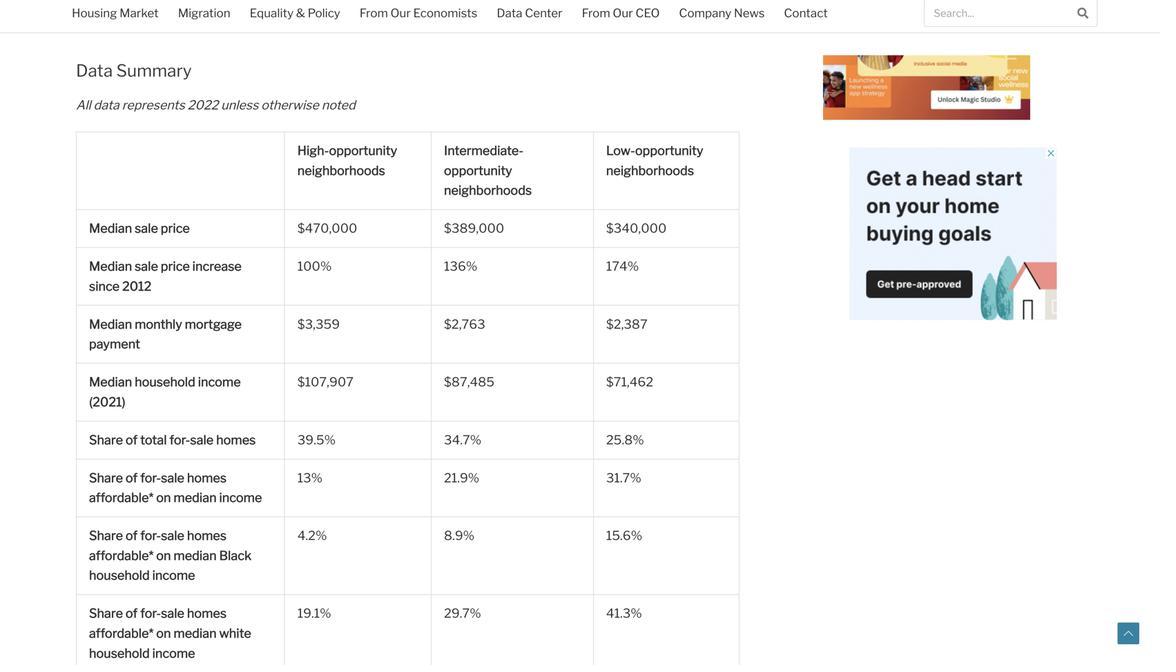 Task type: vqa. For each thing, say whether or not it's contained in the screenshot.
(2021)
yes



Task type: describe. For each thing, give the bounding box(es) containing it.
of for share of for-sale homes affordable* on median income
[[126, 470, 138, 485]]

the price premium of high-opportunity neighborhoods has shrunk over time, but that's not because these areas have become more affordable. it's because many
[[76, 0, 716, 21]]

gentrified
[[577, 6, 633, 21]]

intermediate- opportunity neighborhoods
[[444, 143, 532, 198]]

homes for share of for-sale homes affordable* on median income
[[187, 470, 227, 485]]

median for median sale price increase since 2012
[[89, 259, 132, 274]]

premium
[[133, 0, 185, 1]]

19.1%
[[297, 606, 331, 621]]

household inside median household income (2021)
[[135, 374, 195, 390]]

price inside the price premium of high-opportunity neighborhoods has shrunk over time, but that's not because these areas have become more affordable. it's because many
[[101, 0, 130, 1]]

data summary
[[76, 60, 192, 81]]

it's
[[254, 6, 271, 21]]

ceo
[[636, 6, 660, 20]]

Search... search field
[[925, 0, 1069, 26]]

neighborhoods for high-
[[297, 163, 385, 178]]

$340,000
[[606, 221, 667, 236]]

on for white
[[156, 626, 171, 641]]

household for share of for-sale homes affordable* on median white household income
[[89, 646, 150, 661]]

policy
[[308, 6, 340, 20]]

29.7%
[[444, 606, 481, 621]]

21.9%
[[444, 470, 479, 485]]

share of for-sale homes affordable* on median income
[[89, 470, 262, 505]]

all
[[76, 97, 91, 113]]

equality
[[250, 6, 294, 20]]

median sale price increase since 2012
[[89, 259, 242, 294]]

contact
[[784, 6, 828, 20]]

share of for-sale homes affordable* on median black household income
[[89, 528, 251, 583]]

8.9%
[[444, 528, 475, 543]]

for- for share of for-sale homes affordable* on median income
[[140, 470, 161, 485]]

25.8%
[[606, 432, 644, 447]]

affordable. inside the price premium of high-opportunity neighborhoods has shrunk over time, but that's not because these areas have become more affordable. it's because many
[[189, 6, 252, 21]]

black
[[219, 548, 251, 563]]

equality & policy link
[[240, 0, 350, 29]]

136%
[[444, 259, 477, 274]]

company
[[679, 6, 731, 20]]

homes for share of for-sale homes affordable* on median black household income
[[187, 528, 227, 543]]

represents
[[122, 97, 185, 113]]

less
[[710, 6, 733, 21]]

for- for share of for-sale homes affordable* on median black household income
[[140, 528, 161, 543]]

these
[[649, 0, 682, 1]]

$2,763
[[444, 316, 485, 332]]

over
[[459, 0, 484, 1]]

affordable. inside low-opportunity neighborhoods have gentrified and become less affordable.
[[76, 26, 138, 41]]

$2,387
[[606, 316, 648, 332]]

become inside low-opportunity neighborhoods have gentrified and become less affordable.
[[660, 6, 707, 21]]

time,
[[487, 0, 516, 1]]

our for economists
[[391, 6, 411, 20]]

39.5%
[[297, 432, 336, 447]]

2012
[[122, 279, 151, 294]]

for- right total
[[169, 432, 190, 447]]

total
[[140, 432, 167, 447]]

on for income
[[156, 490, 171, 505]]

$470,000
[[297, 221, 357, 236]]

4.2%
[[297, 528, 327, 543]]

noted
[[322, 97, 355, 113]]

from our economists
[[360, 6, 477, 20]]

search image
[[1077, 7, 1089, 18]]

13%
[[297, 470, 323, 485]]

become inside the price premium of high-opportunity neighborhoods has shrunk over time, but that's not because these areas have become more affordable. it's because many
[[106, 6, 153, 21]]

household for share of for-sale homes affordable* on median black household income
[[89, 568, 150, 583]]

from for from our ceo
[[582, 6, 610, 20]]

center
[[525, 6, 563, 20]]

contact link
[[774, 0, 837, 29]]

sale inside share of for-sale homes affordable* on median income
[[161, 470, 184, 485]]

otherwise
[[261, 97, 319, 113]]

monthly
[[135, 316, 182, 332]]

share of for-sale homes affordable* on median white household income
[[89, 606, 251, 661]]

from our economists link
[[350, 0, 487, 29]]

our for ceo
[[613, 6, 633, 20]]

of for share of total for-sale homes
[[126, 432, 138, 447]]

the
[[76, 0, 98, 1]]

1 vertical spatial because
[[274, 6, 323, 21]]

high-opportunity neighborhoods
[[297, 143, 397, 178]]

median for white
[[174, 626, 217, 641]]

$107,907
[[297, 374, 354, 390]]

areas
[[685, 0, 716, 1]]

have inside the price premium of high-opportunity neighborhoods has shrunk over time, but that's not because these areas have become more affordable. it's because many
[[76, 6, 104, 21]]

2022
[[188, 97, 218, 113]]

opportunity inside the price premium of high-opportunity neighborhoods has shrunk over time, but that's not because these areas have become more affordable. it's because many
[[232, 0, 300, 1]]

174%
[[606, 259, 639, 274]]

0 vertical spatial ad element
[[823, 0, 1030, 120]]

opportunity for high-
[[329, 143, 397, 158]]

$389,000
[[444, 221, 504, 236]]

34.7%
[[444, 432, 482, 447]]

sale inside share of for-sale homes affordable* on median black household income
[[161, 528, 184, 543]]

median household income (2021)
[[89, 374, 241, 409]]

data for data center
[[497, 6, 522, 20]]

share of total for-sale homes
[[89, 432, 256, 447]]

payment
[[89, 336, 140, 352]]

(2021)
[[89, 394, 125, 409]]

company news link
[[669, 0, 774, 29]]

that's
[[541, 0, 573, 1]]

of inside the price premium of high-opportunity neighborhoods has shrunk over time, but that's not because these areas have become more affordable. it's because many
[[187, 0, 199, 1]]

equality & policy
[[250, 6, 340, 20]]

$71,462
[[606, 374, 653, 390]]

low-
[[606, 143, 635, 158]]

low-opportunity neighborhoods have gentrified and become less affordable.
[[76, 6, 733, 41]]

15.6%
[[606, 528, 642, 543]]

affordable* for share of for-sale homes affordable* on median white household income
[[89, 626, 154, 641]]

sale right total
[[190, 432, 214, 447]]

not
[[575, 0, 595, 1]]

affordable* for share of for-sale homes affordable* on median black household income
[[89, 548, 154, 563]]

income inside share of for-sale homes affordable* on median white household income
[[152, 646, 195, 661]]

data center
[[497, 6, 563, 20]]

on for black
[[156, 548, 171, 563]]

economists
[[413, 6, 477, 20]]

migration
[[178, 6, 230, 20]]

summary
[[116, 60, 192, 81]]

has
[[393, 0, 413, 1]]

of for share of for-sale homes affordable* on median white household income
[[126, 606, 138, 621]]

income inside median household income (2021)
[[198, 374, 241, 390]]

intermediate-
[[444, 143, 524, 158]]

housing
[[72, 6, 117, 20]]

high-
[[297, 143, 329, 158]]

opportunity for low-
[[635, 143, 703, 158]]



Task type: locate. For each thing, give the bounding box(es) containing it.
neighborhoods down intermediate-
[[444, 183, 532, 198]]

1 from from the left
[[360, 6, 388, 20]]

neighborhoods for low-
[[606, 163, 694, 178]]

share inside share of for-sale homes affordable* on median income
[[89, 470, 123, 485]]

1 horizontal spatial affordable.
[[189, 6, 252, 21]]

price inside "median sale price increase since 2012"
[[161, 259, 190, 274]]

neighborhoods inside low-opportunity neighborhoods have gentrified and become less affordable.
[[456, 6, 544, 21]]

median inside share of for-sale homes affordable* on median black household income
[[174, 548, 217, 563]]

share for share of for-sale homes affordable* on median black household income
[[89, 528, 123, 543]]

1 on from the top
[[156, 490, 171, 505]]

median inside "median sale price increase since 2012"
[[89, 259, 132, 274]]

but
[[518, 0, 538, 1]]

for- down total
[[140, 470, 161, 485]]

neighborhoods for intermediate-
[[444, 183, 532, 198]]

1 our from the left
[[391, 6, 411, 20]]

opportunity inside 'intermediate- opportunity neighborhoods'
[[444, 163, 512, 178]]

data for data summary
[[76, 60, 113, 81]]

all data represents 2022 unless otherwise noted
[[76, 97, 355, 113]]

0 vertical spatial because
[[597, 0, 646, 1]]

affordable.
[[189, 6, 252, 21], [76, 26, 138, 41]]

from right many
[[360, 6, 388, 20]]

2 vertical spatial household
[[89, 646, 150, 661]]

white
[[219, 626, 251, 641]]

our left and
[[613, 6, 633, 20]]

2 from from the left
[[582, 6, 610, 20]]

of inside share of for-sale homes affordable* on median black household income
[[126, 528, 138, 543]]

data inside data center link
[[497, 6, 522, 20]]

of for share of for-sale homes affordable* on median black household income
[[126, 528, 138, 543]]

data
[[497, 6, 522, 20], [76, 60, 113, 81]]

sale inside "median sale price increase since 2012"
[[135, 259, 158, 274]]

1 vertical spatial affordable*
[[89, 548, 154, 563]]

2 our from the left
[[613, 6, 633, 20]]

neighborhoods for low-
[[456, 6, 544, 21]]

for- inside share of for-sale homes affordable* on median black household income
[[140, 528, 161, 543]]

2 vertical spatial price
[[161, 259, 190, 274]]

100%
[[297, 259, 332, 274]]

from our ceo
[[582, 6, 660, 20]]

median
[[174, 490, 217, 505], [174, 548, 217, 563], [174, 626, 217, 641]]

sale down share of for-sale homes affordable* on median income
[[161, 528, 184, 543]]

neighborhoods down low-
[[606, 163, 694, 178]]

company news
[[679, 6, 765, 20]]

share
[[89, 432, 123, 447], [89, 470, 123, 485], [89, 528, 123, 543], [89, 606, 123, 621]]

neighborhoods
[[303, 0, 390, 1], [456, 6, 544, 21], [297, 163, 385, 178], [606, 163, 694, 178], [444, 183, 532, 198]]

unless
[[221, 97, 258, 113]]

from our ceo link
[[572, 0, 669, 29]]

0 horizontal spatial become
[[106, 6, 153, 21]]

median monthly mortgage payment
[[89, 316, 242, 352]]

neighborhoods up many
[[303, 0, 390, 1]]

homes inside share of for-sale homes affordable* on median black household income
[[187, 528, 227, 543]]

from down not
[[582, 6, 610, 20]]

median inside median household income (2021)
[[89, 374, 132, 390]]

share for share of total for-sale homes
[[89, 432, 123, 447]]

become down premium on the left top of page
[[106, 6, 153, 21]]

1 median from the top
[[89, 221, 132, 236]]

1 vertical spatial household
[[89, 568, 150, 583]]

1 horizontal spatial become
[[660, 6, 707, 21]]

sale up "median sale price increase since 2012"
[[135, 221, 158, 236]]

price up "median sale price increase since 2012"
[[161, 221, 190, 236]]

news
[[734, 6, 765, 20]]

affordable*
[[89, 490, 154, 505], [89, 548, 154, 563], [89, 626, 154, 641]]

2 on from the top
[[156, 548, 171, 563]]

2 vertical spatial median
[[174, 626, 217, 641]]

household inside share of for-sale homes affordable* on median black household income
[[89, 568, 150, 583]]

0 vertical spatial price
[[101, 0, 130, 1]]

median
[[89, 221, 132, 236], [89, 259, 132, 274], [89, 316, 132, 332], [89, 374, 132, 390]]

0 vertical spatial affordable.
[[189, 6, 252, 21]]

homes
[[216, 432, 256, 447], [187, 470, 227, 485], [187, 528, 227, 543], [187, 606, 227, 621]]

share for share of for-sale homes affordable* on median income
[[89, 470, 123, 485]]

neighborhoods inside the price premium of high-opportunity neighborhoods has shrunk over time, but that's not because these areas have become more affordable. it's because many
[[303, 0, 390, 1]]

0 horizontal spatial have
[[76, 6, 104, 21]]

2 become from the left
[[660, 6, 707, 21]]

on inside share of for-sale homes affordable* on median black household income
[[156, 548, 171, 563]]

for-
[[169, 432, 190, 447], [140, 470, 161, 485], [140, 528, 161, 543], [140, 606, 161, 621]]

affordable* inside share of for-sale homes affordable* on median black household income
[[89, 548, 154, 563]]

affordable* inside share of for-sale homes affordable* on median income
[[89, 490, 154, 505]]

41.3%
[[606, 606, 642, 621]]

have inside low-opportunity neighborhoods have gentrified and become less affordable.
[[546, 6, 574, 21]]

price for median sale price increase since 2012
[[161, 259, 190, 274]]

data down time,
[[497, 6, 522, 20]]

4 median from the top
[[89, 374, 132, 390]]

homes inside share of for-sale homes affordable* on median income
[[187, 470, 227, 485]]

1 vertical spatial price
[[161, 221, 190, 236]]

2 have from the left
[[546, 6, 574, 21]]

1 horizontal spatial data
[[497, 6, 522, 20]]

high-
[[202, 0, 232, 1]]

share inside share of for-sale homes affordable* on median black household income
[[89, 528, 123, 543]]

and
[[636, 6, 657, 21]]

2 share from the top
[[89, 470, 123, 485]]

median sale price
[[89, 221, 190, 236]]

sale down share of for-sale homes affordable* on median black household income
[[161, 606, 184, 621]]

neighborhoods inside low-opportunity neighborhoods
[[606, 163, 694, 178]]

0 vertical spatial affordable*
[[89, 490, 154, 505]]

on inside share of for-sale homes affordable* on median income
[[156, 490, 171, 505]]

2 median from the top
[[174, 548, 217, 563]]

opportunity for intermediate-
[[444, 163, 512, 178]]

share for share of for-sale homes affordable* on median white household income
[[89, 606, 123, 621]]

2 vertical spatial on
[[156, 626, 171, 641]]

3 on from the top
[[156, 626, 171, 641]]

from for from our economists
[[360, 6, 388, 20]]

for- inside share of for-sale homes affordable* on median income
[[140, 470, 161, 485]]

median left 'white'
[[174, 626, 217, 641]]

0 horizontal spatial our
[[391, 6, 411, 20]]

affordable. down high-
[[189, 6, 252, 21]]

0 vertical spatial median
[[174, 490, 217, 505]]

sale up 2012
[[135, 259, 158, 274]]

data up all
[[76, 60, 113, 81]]

low-opportunity neighborhoods
[[606, 143, 703, 178]]

opportunity inside low-opportunity neighborhoods have gentrified and become less affordable.
[[385, 6, 453, 21]]

1 vertical spatial ad element
[[850, 148, 1057, 320]]

3 median from the top
[[174, 626, 217, 641]]

$3,359
[[297, 316, 340, 332]]

$87,485
[[444, 374, 494, 390]]

3 share from the top
[[89, 528, 123, 543]]

neighborhoods down time,
[[456, 6, 544, 21]]

our down has
[[391, 6, 411, 20]]

low-
[[360, 6, 385, 21]]

4 share from the top
[[89, 606, 123, 621]]

sale inside share of for-sale homes affordable* on median white household income
[[161, 606, 184, 621]]

income inside share of for-sale homes affordable* on median income
[[219, 490, 262, 505]]

1 vertical spatial data
[[76, 60, 113, 81]]

1 horizontal spatial have
[[546, 6, 574, 21]]

price for median sale price
[[161, 221, 190, 236]]

0 vertical spatial on
[[156, 490, 171, 505]]

price
[[101, 0, 130, 1], [161, 221, 190, 236], [161, 259, 190, 274]]

have
[[76, 6, 104, 21], [546, 6, 574, 21]]

neighborhoods down high-
[[297, 163, 385, 178]]

housing market
[[72, 6, 159, 20]]

on
[[156, 490, 171, 505], [156, 548, 171, 563], [156, 626, 171, 641]]

of inside share of for-sale homes affordable* on median white household income
[[126, 606, 138, 621]]

0 horizontal spatial data
[[76, 60, 113, 81]]

1 median from the top
[[174, 490, 217, 505]]

median inside median monthly mortgage payment
[[89, 316, 132, 332]]

since
[[89, 279, 120, 294]]

2 affordable* from the top
[[89, 548, 154, 563]]

&
[[296, 6, 305, 20]]

for- inside share of for-sale homes affordable* on median white household income
[[140, 606, 161, 621]]

31.7%
[[606, 470, 641, 485]]

median for median sale price
[[89, 221, 132, 236]]

sale down share of total for-sale homes
[[161, 470, 184, 485]]

for- down share of for-sale homes affordable* on median income
[[140, 528, 161, 543]]

our
[[391, 6, 411, 20], [613, 6, 633, 20]]

have down the
[[76, 6, 104, 21]]

median inside share of for-sale homes affordable* on median income
[[174, 490, 217, 505]]

1 have from the left
[[76, 6, 104, 21]]

household inside share of for-sale homes affordable* on median white household income
[[89, 646, 150, 661]]

mortgage
[[185, 316, 242, 332]]

opportunity for low-
[[385, 6, 453, 21]]

affordable. down housing market
[[76, 26, 138, 41]]

on inside share of for-sale homes affordable* on median white household income
[[156, 626, 171, 641]]

0 horizontal spatial from
[[360, 6, 388, 20]]

median left black
[[174, 548, 217, 563]]

median for median household income (2021)
[[89, 374, 132, 390]]

None search field
[[924, 0, 1098, 27]]

of inside share of for-sale homes affordable* on median income
[[126, 470, 138, 485]]

market
[[120, 6, 159, 20]]

price up housing market
[[101, 0, 130, 1]]

many
[[326, 6, 358, 21]]

migration link
[[168, 0, 240, 29]]

shrunk
[[416, 0, 456, 1]]

share inside share of for-sale homes affordable* on median white household income
[[89, 606, 123, 621]]

price left increase
[[161, 259, 190, 274]]

homes for share of for-sale homes affordable* on median white household income
[[187, 606, 227, 621]]

data
[[94, 97, 119, 113]]

median inside share of for-sale homes affordable* on median white household income
[[174, 626, 217, 641]]

median for income
[[174, 490, 217, 505]]

median down share of total for-sale homes
[[174, 490, 217, 505]]

affordable* for share of for-sale homes affordable* on median income
[[89, 490, 154, 505]]

0 vertical spatial household
[[135, 374, 195, 390]]

become down the areas
[[660, 6, 707, 21]]

have down that's
[[546, 6, 574, 21]]

2 vertical spatial affordable*
[[89, 626, 154, 641]]

1 become from the left
[[106, 6, 153, 21]]

affordable* inside share of for-sale homes affordable* on median white household income
[[89, 626, 154, 641]]

from
[[360, 6, 388, 20], [582, 6, 610, 20]]

for- for share of for-sale homes affordable* on median white household income
[[140, 606, 161, 621]]

household
[[135, 374, 195, 390], [89, 568, 150, 583], [89, 646, 150, 661]]

become
[[106, 6, 153, 21], [660, 6, 707, 21]]

3 affordable* from the top
[[89, 626, 154, 641]]

1 horizontal spatial from
[[582, 6, 610, 20]]

1 vertical spatial on
[[156, 548, 171, 563]]

1 horizontal spatial our
[[613, 6, 633, 20]]

homes inside share of for-sale homes affordable* on median white household income
[[187, 606, 227, 621]]

2 median from the top
[[89, 259, 132, 274]]

income inside share of for-sale homes affordable* on median black household income
[[152, 568, 195, 583]]

1 affordable* from the top
[[89, 490, 154, 505]]

1 vertical spatial affordable.
[[76, 26, 138, 41]]

0 horizontal spatial because
[[274, 6, 323, 21]]

1 vertical spatial median
[[174, 548, 217, 563]]

1 share from the top
[[89, 432, 123, 447]]

opportunity inside high-opportunity neighborhoods
[[329, 143, 397, 158]]

0 horizontal spatial affordable.
[[76, 26, 138, 41]]

ad element
[[823, 0, 1030, 120], [850, 148, 1057, 320]]

opportunity inside low-opportunity neighborhoods
[[635, 143, 703, 158]]

neighborhoods inside high-opportunity neighborhoods
[[297, 163, 385, 178]]

1 horizontal spatial because
[[597, 0, 646, 1]]

median for black
[[174, 548, 217, 563]]

median for median monthly mortgage payment
[[89, 316, 132, 332]]

housing market link
[[62, 0, 168, 29]]

3 median from the top
[[89, 316, 132, 332]]

more
[[156, 6, 187, 21]]

0 vertical spatial data
[[497, 6, 522, 20]]

for- down share of for-sale homes affordable* on median black household income
[[140, 606, 161, 621]]



